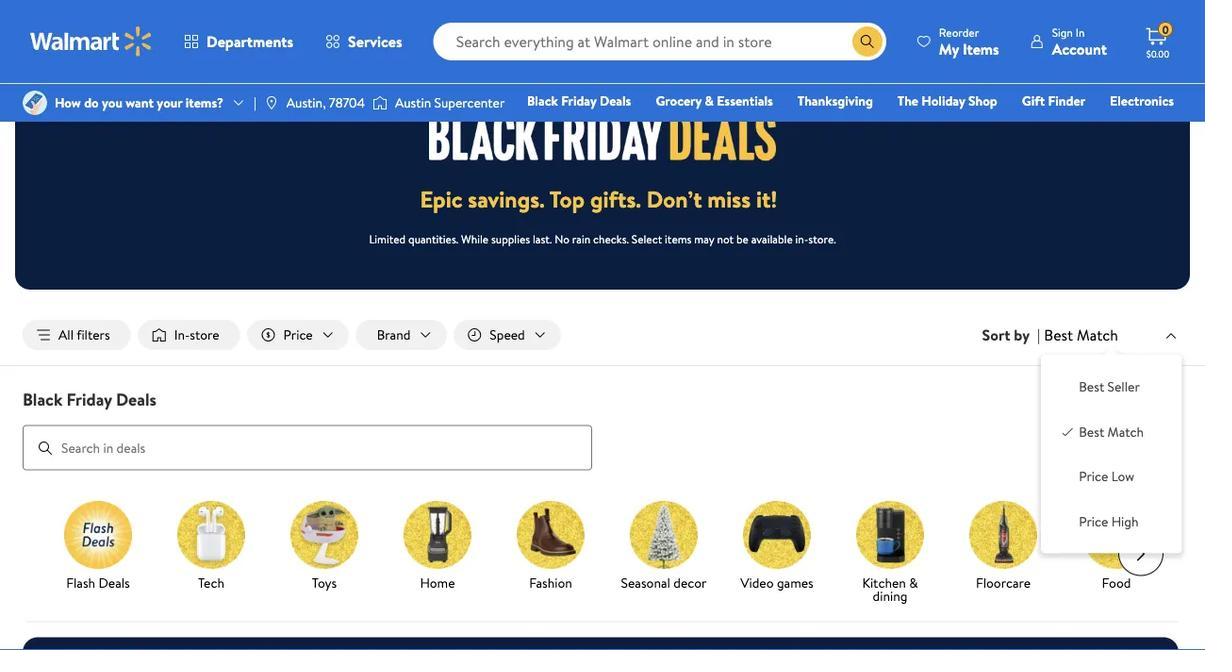 Task type: locate. For each thing, give the bounding box(es) containing it.
limited
[[369, 230, 406, 246]]

1 horizontal spatial black friday deals
[[527, 92, 632, 110]]

best right by
[[1045, 324, 1074, 345]]

holiday
[[922, 92, 966, 110]]

flash deals link
[[49, 501, 147, 593]]

0 vertical spatial price
[[284, 325, 313, 344]]

 image left austin, on the top left of the page
[[264, 95, 279, 110]]

| right items?
[[254, 93, 256, 112]]

| inside the sort and filter section 'element'
[[1038, 325, 1041, 345]]

deals right the flash on the bottom of the page
[[99, 573, 130, 592]]

0 horizontal spatial shop
[[776, 118, 805, 136]]

registry
[[957, 118, 1005, 136]]

brand button
[[356, 320, 447, 350]]

not
[[717, 230, 734, 246]]

0 vertical spatial best
[[1045, 324, 1074, 345]]

1 vertical spatial shop
[[776, 118, 805, 136]]

0 horizontal spatial |
[[254, 93, 256, 112]]

2 vertical spatial best
[[1079, 422, 1105, 441]]

fashion
[[889, 118, 933, 136], [529, 573, 573, 592]]

items
[[665, 230, 692, 246]]

shop video games image
[[743, 501, 811, 568]]

departments
[[207, 31, 293, 52]]

shop fashion image
[[517, 501, 585, 568]]

services
[[348, 31, 402, 52]]

 image
[[23, 91, 47, 115]]

limited quantities. while supplies last. no rain checks. select items may not be available in-store.
[[369, 230, 836, 246]]

fashion down the
[[889, 118, 933, 136]]

low
[[1112, 467, 1135, 486]]

2 vertical spatial deals
[[99, 573, 130, 592]]

best right best match option
[[1079, 422, 1105, 441]]

price right the store
[[284, 325, 313, 344]]

kitchen
[[863, 573, 906, 592]]

items?
[[186, 93, 224, 112]]

0 horizontal spatial black
[[23, 387, 63, 411]]

friday up walmart black friday deals for days image
[[561, 92, 597, 110]]

0 vertical spatial match
[[1077, 324, 1119, 345]]

registry link
[[949, 117, 1014, 137]]

essentials
[[717, 92, 773, 110]]

floorcare link
[[955, 501, 1053, 593]]

electronics
[[1110, 92, 1175, 110]]

0 vertical spatial friday
[[561, 92, 597, 110]]

Black Friday Deals search field
[[0, 387, 1206, 470]]

how
[[55, 93, 81, 112]]

seller
[[1108, 378, 1140, 396]]

shop inside the holiday shop link
[[969, 92, 998, 110]]

0 horizontal spatial fashion link
[[502, 501, 600, 593]]

sort
[[983, 325, 1011, 345]]

shop home image
[[404, 501, 472, 568]]

your
[[157, 93, 182, 112]]

1 vertical spatial &
[[910, 573, 918, 592]]

0 horizontal spatial home
[[420, 573, 455, 592]]

while
[[461, 230, 489, 246]]

no
[[555, 230, 570, 246]]

0 horizontal spatial friday
[[67, 387, 112, 411]]

shop for holiday
[[969, 92, 998, 110]]

 image right 78704
[[373, 93, 388, 112]]

1 horizontal spatial home link
[[821, 117, 873, 137]]

0 horizontal spatial  image
[[264, 95, 279, 110]]

price for price
[[284, 325, 313, 344]]

flash deals
[[66, 573, 130, 592]]

the holiday shop link
[[889, 91, 1006, 111]]

games
[[777, 573, 814, 592]]

sign
[[1053, 24, 1073, 40]]

1 vertical spatial black
[[23, 387, 63, 411]]

best inside 'popup button'
[[1045, 324, 1074, 345]]

services button
[[310, 19, 419, 64]]

price
[[284, 325, 313, 344], [1079, 467, 1109, 486], [1079, 512, 1109, 530]]

walmart+ link
[[1110, 117, 1183, 137]]

friday down filters
[[67, 387, 112, 411]]

1 vertical spatial deals
[[116, 387, 157, 411]]

Search in deals search field
[[23, 425, 592, 470]]

it!
[[756, 183, 778, 215]]

store.
[[809, 230, 836, 246]]

price left low
[[1079, 467, 1109, 486]]

 image
[[373, 93, 388, 112], [264, 95, 279, 110]]

|
[[254, 93, 256, 112], [1038, 325, 1041, 345]]

shop toys image
[[291, 501, 358, 568]]

deals up walmart black friday deals for days image
[[600, 92, 632, 110]]

brand
[[377, 325, 411, 344]]

0 vertical spatial &
[[705, 92, 714, 110]]

1 horizontal spatial friday
[[561, 92, 597, 110]]

1 vertical spatial home
[[420, 573, 455, 592]]

shop inside "electronics toy shop"
[[776, 118, 805, 136]]

1 vertical spatial best match
[[1079, 422, 1144, 441]]

0 vertical spatial black friday deals
[[527, 92, 632, 110]]

reorder
[[939, 24, 980, 40]]

0 horizontal spatial fashion
[[529, 573, 573, 592]]

fashion down shop fashion image
[[529, 573, 573, 592]]

best match right best match option
[[1079, 422, 1144, 441]]

best match up best seller
[[1045, 324, 1119, 345]]

deals
[[600, 92, 632, 110], [116, 387, 157, 411], [99, 573, 130, 592]]

option group containing best seller
[[1057, 370, 1167, 538]]

all filters button
[[23, 320, 131, 350]]

1 vertical spatial friday
[[67, 387, 112, 411]]

items
[[963, 38, 1000, 59]]

debit
[[1061, 118, 1094, 136]]

decor
[[674, 573, 707, 592]]

toy
[[754, 118, 773, 136]]

best left seller
[[1079, 378, 1105, 396]]

best match inside 'popup button'
[[1045, 324, 1119, 345]]

home down thanksgiving link
[[830, 118, 864, 136]]

option group
[[1057, 370, 1167, 538]]

0 horizontal spatial home link
[[389, 501, 487, 593]]

black friday deals down filters
[[23, 387, 157, 411]]

don't
[[647, 183, 702, 215]]

1 horizontal spatial fashion
[[889, 118, 933, 136]]

1 vertical spatial |
[[1038, 325, 1041, 345]]

friday
[[561, 92, 597, 110], [67, 387, 112, 411]]

deals down the in-store button
[[116, 387, 157, 411]]

home down the shop home image
[[420, 573, 455, 592]]

1 vertical spatial fashion
[[529, 573, 573, 592]]

flash deals image
[[64, 501, 132, 568]]

1 horizontal spatial |
[[1038, 325, 1041, 345]]

finder
[[1049, 92, 1086, 110]]

best seller
[[1079, 378, 1140, 396]]

austin supercenter
[[395, 93, 505, 112]]

in-
[[796, 230, 809, 246]]

match up best seller
[[1077, 324, 1119, 345]]

1 horizontal spatial shop
[[969, 92, 998, 110]]

1 vertical spatial black friday deals
[[23, 387, 157, 411]]

black
[[527, 92, 558, 110], [23, 387, 63, 411]]

black friday deals up walmart black friday deals for days image
[[527, 92, 632, 110]]

filters
[[77, 325, 110, 344]]

& inside kitchen & dining
[[910, 573, 918, 592]]

0 vertical spatial fashion link
[[881, 117, 941, 137]]

sort and filter section element
[[0, 305, 1206, 365]]

match
[[1077, 324, 1119, 345], [1108, 422, 1144, 441]]

1 vertical spatial home link
[[389, 501, 487, 593]]

shop floorcare image
[[970, 501, 1038, 568]]

0 vertical spatial home link
[[821, 117, 873, 137]]

last.
[[533, 230, 552, 246]]

black up walmart black friday deals for days image
[[527, 92, 558, 110]]

video
[[741, 573, 774, 592]]

reorder my items
[[939, 24, 1000, 59]]

1 vertical spatial price
[[1079, 467, 1109, 486]]

& right dining
[[910, 573, 918, 592]]

1 horizontal spatial  image
[[373, 93, 388, 112]]

shop right toy
[[776, 118, 805, 136]]

grocery
[[656, 92, 702, 110]]

shop up registry
[[969, 92, 998, 110]]

departments button
[[168, 19, 310, 64]]

0 horizontal spatial &
[[705, 92, 714, 110]]

0
[[1163, 21, 1169, 37]]

select
[[632, 230, 662, 246]]

| right by
[[1038, 325, 1041, 345]]

deals inside search field
[[116, 387, 157, 411]]

thanksgiving link
[[789, 91, 882, 111]]

black friday deals inside search field
[[23, 387, 157, 411]]

2 vertical spatial price
[[1079, 512, 1109, 530]]

black up search image
[[23, 387, 63, 411]]

1 horizontal spatial black
[[527, 92, 558, 110]]

one debit
[[1030, 118, 1094, 136]]

0 vertical spatial best match
[[1045, 324, 1119, 345]]

1 horizontal spatial &
[[910, 573, 918, 592]]

1 vertical spatial match
[[1108, 422, 1144, 441]]

match down seller
[[1108, 422, 1144, 441]]

price left high
[[1079, 512, 1109, 530]]

best match
[[1045, 324, 1119, 345], [1079, 422, 1144, 441]]

1 horizontal spatial home
[[830, 118, 864, 136]]

price high
[[1079, 512, 1139, 530]]

seasonal decor link
[[615, 501, 713, 593]]

0 vertical spatial shop
[[969, 92, 998, 110]]

best match inside option group
[[1079, 422, 1144, 441]]

price inside dropdown button
[[284, 325, 313, 344]]

0 horizontal spatial black friday deals
[[23, 387, 157, 411]]

shop
[[969, 92, 998, 110], [776, 118, 805, 136]]

& right the "grocery"
[[705, 92, 714, 110]]

fashion link
[[881, 117, 941, 137], [502, 501, 600, 593]]

food link
[[1068, 501, 1166, 593]]



Task type: vqa. For each thing, say whether or not it's contained in the screenshot.
Holiday
yes



Task type: describe. For each thing, give the bounding box(es) containing it.
shop seasonal image
[[630, 501, 698, 568]]

the holiday shop
[[898, 92, 998, 110]]

video games
[[741, 573, 814, 592]]

top
[[550, 183, 585, 215]]

miss
[[708, 183, 751, 215]]

0 vertical spatial home
[[830, 118, 864, 136]]

in-store
[[174, 325, 219, 344]]

savings.
[[468, 183, 545, 215]]

shop tech image
[[177, 501, 245, 568]]

1 horizontal spatial fashion link
[[881, 117, 941, 137]]

gift finder link
[[1014, 91, 1094, 111]]

store
[[190, 325, 219, 344]]

gift
[[1022, 92, 1045, 110]]

match inside option group
[[1108, 422, 1144, 441]]

$0.00
[[1147, 47, 1170, 60]]

electronics link
[[1102, 91, 1183, 111]]

epic savings. top gifts. don't miss it!
[[420, 183, 778, 215]]

supercenter
[[435, 93, 505, 112]]

supplies
[[491, 230, 530, 246]]

be
[[737, 230, 749, 246]]

black inside search field
[[23, 387, 63, 411]]

all filters
[[58, 325, 110, 344]]

thanksgiving
[[798, 92, 873, 110]]

one debit link
[[1021, 117, 1102, 137]]

sign in account
[[1053, 24, 1108, 59]]

price button
[[248, 320, 349, 350]]

all
[[58, 325, 74, 344]]

may
[[695, 230, 715, 246]]

grocery & essentials link
[[648, 91, 782, 111]]

deals inside "link"
[[99, 573, 130, 592]]

the
[[898, 92, 919, 110]]

1 vertical spatial fashion link
[[502, 501, 600, 593]]

quantities.
[[409, 230, 459, 246]]

walmart+
[[1118, 118, 1175, 136]]

you
[[102, 93, 123, 112]]

gift finder
[[1022, 92, 1086, 110]]

shop for toy
[[776, 118, 805, 136]]

seasonal decor
[[621, 573, 707, 592]]

price for price low
[[1079, 467, 1109, 486]]

friday inside search field
[[67, 387, 112, 411]]

0 vertical spatial |
[[254, 93, 256, 112]]

by
[[1014, 325, 1030, 345]]

speed
[[490, 325, 525, 344]]

match inside 'popup button'
[[1077, 324, 1119, 345]]

in
[[1076, 24, 1085, 40]]

flash
[[66, 573, 95, 592]]

austin, 78704
[[287, 93, 365, 112]]

food
[[1102, 573, 1132, 592]]

78704
[[329, 93, 365, 112]]

 image for austin supercenter
[[373, 93, 388, 112]]

0 vertical spatial fashion
[[889, 118, 933, 136]]

0 vertical spatial black
[[527, 92, 558, 110]]

kitchen & dining
[[863, 573, 918, 605]]

walmart black friday deals for days image
[[429, 113, 776, 161]]

in-
[[174, 325, 190, 344]]

account
[[1053, 38, 1108, 59]]

dining
[[873, 586, 908, 605]]

one
[[1030, 118, 1058, 136]]

sort by |
[[983, 325, 1041, 345]]

kitchen & dining link
[[842, 501, 940, 606]]

search image
[[38, 440, 53, 455]]

Walmart Site-Wide search field
[[434, 23, 887, 60]]

search icon image
[[860, 34, 875, 49]]

floorcare
[[976, 573, 1031, 592]]

Search search field
[[434, 23, 887, 60]]

gifts.
[[591, 183, 642, 215]]

want
[[126, 93, 154, 112]]

& for essentials
[[705, 92, 714, 110]]

shop kitchen & dining image
[[857, 501, 925, 568]]

available
[[752, 230, 793, 246]]

epic
[[420, 183, 463, 215]]

speed button
[[454, 320, 561, 350]]

shop food image
[[1083, 501, 1151, 568]]

in-store button
[[138, 320, 240, 350]]

sponsored
[[1112, 21, 1164, 37]]

walmart image
[[30, 26, 153, 57]]

best match button
[[1041, 322, 1183, 347]]

& for dining
[[910, 573, 918, 592]]

austin,
[[287, 93, 326, 112]]

black friday deals link
[[519, 91, 640, 111]]

Best Match radio
[[1061, 422, 1076, 437]]

 image for austin, 78704
[[264, 95, 279, 110]]

toy shop link
[[745, 117, 814, 137]]

do
[[84, 93, 99, 112]]

next slide for chipmodulewithimages list image
[[1119, 531, 1164, 576]]

1 vertical spatial best
[[1079, 378, 1105, 396]]

video games link
[[728, 501, 826, 593]]

tech link
[[162, 501, 260, 593]]

austin
[[395, 93, 431, 112]]

tech
[[198, 573, 225, 592]]

high
[[1112, 512, 1139, 530]]

price for price high
[[1079, 512, 1109, 530]]

0 vertical spatial deals
[[600, 92, 632, 110]]



